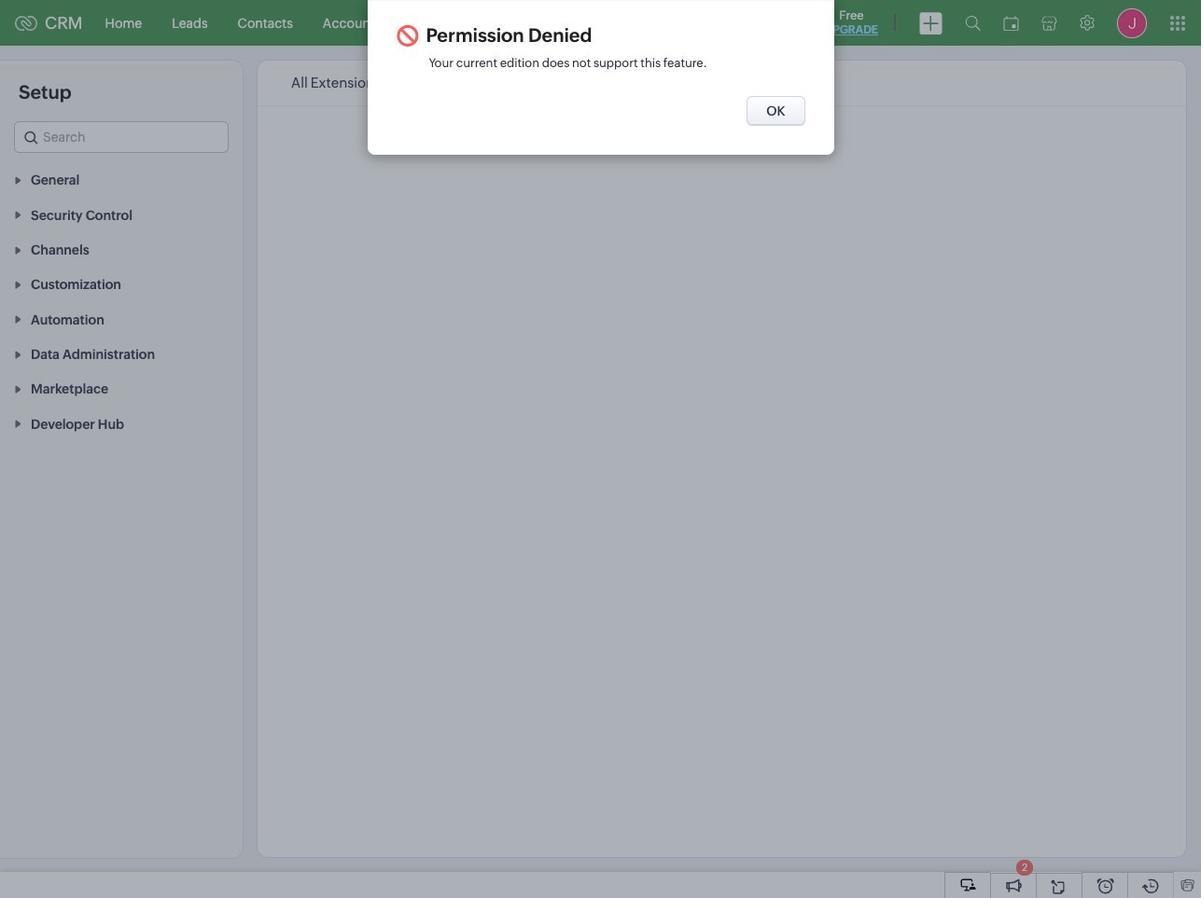 Task type: vqa. For each thing, say whether or not it's contained in the screenshot.
'size' field
no



Task type: locate. For each thing, give the bounding box(es) containing it.
profile image
[[1117, 8, 1147, 38]]

create menu image
[[919, 12, 943, 34]]

calendar image
[[1003, 15, 1019, 30]]

search element
[[954, 0, 992, 46]]



Task type: describe. For each thing, give the bounding box(es) containing it.
profile element
[[1106, 0, 1158, 45]]

logo image
[[15, 15, 37, 30]]

create menu element
[[908, 0, 954, 45]]

search image
[[965, 15, 981, 31]]



